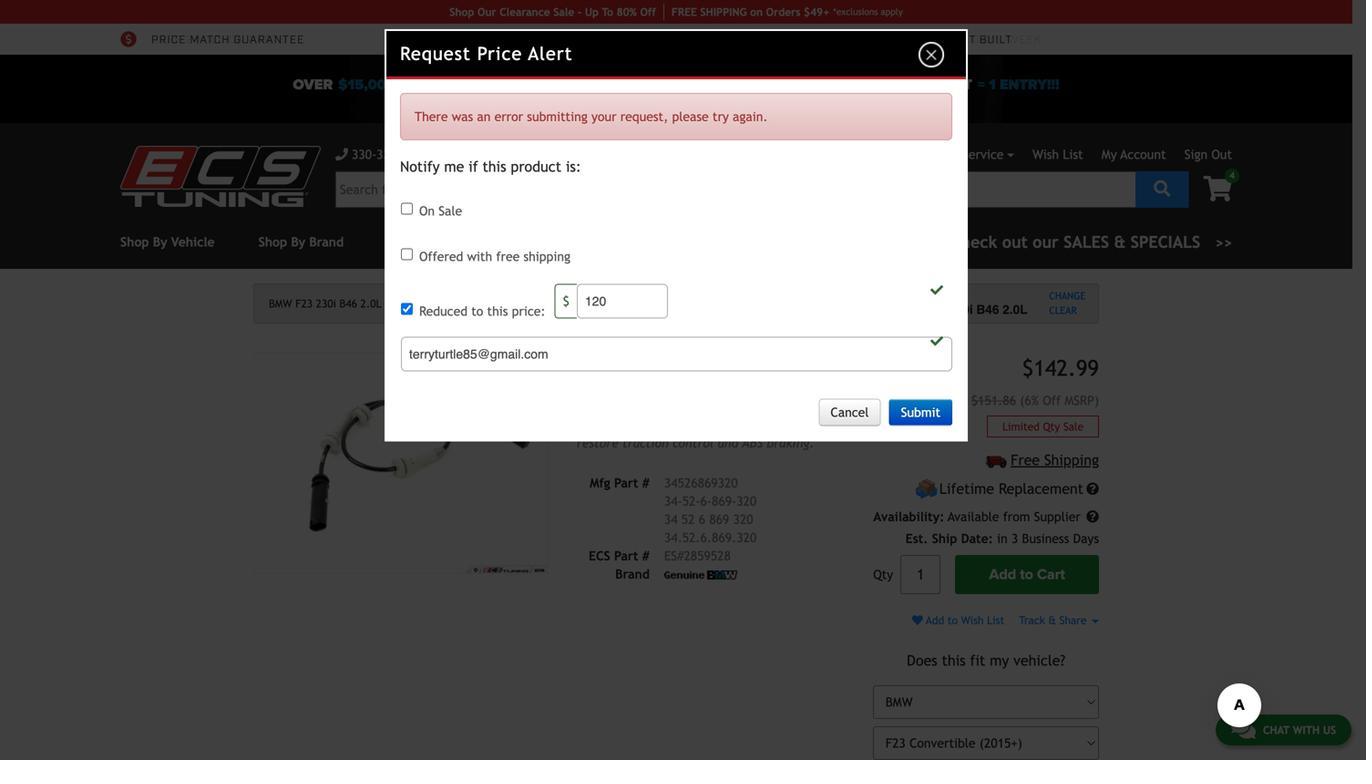 Task type: describe. For each thing, give the bounding box(es) containing it.
52-
[[682, 494, 700, 508]]

our
[[478, 5, 496, 18]]

million
[[197, 33, 245, 47]]

apply
[[881, 6, 903, 17]]

1 vertical spatial this
[[487, 304, 508, 319]]

speed for sensor
[[747, 417, 782, 432]]

reduced to this price:
[[419, 304, 546, 319]]

change clear
[[1049, 290, 1086, 316]]

with for chat
[[1293, 724, 1320, 736]]

1
[[989, 76, 996, 93]]

2003
[[401, 147, 428, 162]]

each
[[806, 376, 854, 401]]

reduced
[[419, 304, 468, 319]]

1 vertical spatial shipping
[[524, 249, 571, 264]]

built
[[980, 33, 1013, 47]]

1 vertical spatial list
[[987, 614, 1005, 627]]

live chat
[[461, 147, 514, 162]]

b46 inside your vehicle bmw f23 230i b46 2.0l
[[977, 303, 999, 317]]

0 horizontal spatial 230i
[[316, 297, 336, 310]]

if
[[469, 158, 478, 175]]

0 horizontal spatial price
[[151, 33, 186, 47]]

please
[[672, 109, 709, 124]]

offered with free shipping
[[419, 249, 571, 264]]

shipping 7 days/week
[[902, 33, 1042, 47]]

add for add to cart
[[989, 566, 1016, 583]]

es#2859528 - 34526869320 - oem front abs wheel speed sensor - priced each - replace your abs/dsc wheel speed sensor to restore traction control and abs braking. - genuine bmw - bmw image
[[253, 353, 548, 574]]

free
[[496, 249, 520, 264]]

alert
[[528, 43, 573, 64]]

priced
[[734, 376, 799, 401]]

$
[[563, 294, 570, 309]]

7
[[962, 33, 969, 47]]

*exclusions
[[833, 6, 878, 17]]

date:
[[961, 532, 993, 546]]

search image
[[1154, 180, 1171, 197]]

$49+
[[804, 5, 830, 18]]

there was an error submitting your request, please try again. alert
[[400, 93, 952, 140]]

there was an error submitting your request, please try again.
[[415, 109, 768, 124]]

0 horizontal spatial 2.0l
[[361, 297, 381, 310]]

your
[[890, 290, 912, 302]]

2.0l inside your vehicle bmw f23 230i b46 2.0l
[[1003, 303, 1028, 317]]

lifetime tech support
[[527, 33, 673, 47]]

free shipping over $49
[[527, 33, 678, 47]]

320
[[737, 494, 757, 508]]

part inside 34526869320 34-52-6-869-320 34 52 6 869 320 34.52.6.869.320 ecs part #
[[614, 549, 638, 563]]

wheel for abs
[[734, 352, 798, 377]]

2 vertical spatial sale
[[1064, 420, 1084, 433]]

submit button
[[889, 399, 952, 426]]

est. ship date: in 3 business days
[[906, 532, 1099, 546]]

abs inside oem front abs wheel speed sensor - priced each
[[690, 352, 727, 377]]

change
[[1049, 290, 1086, 302]]

230i inside your vehicle bmw f23 230i b46 2.0l
[[949, 303, 973, 317]]

6-
[[700, 494, 712, 508]]

there
[[415, 109, 448, 124]]

oem
[[577, 352, 621, 377]]

request price alert
[[400, 43, 573, 64]]

clear link
[[1049, 304, 1086, 318]]

bmw inside your vehicle bmw f23 230i b46 2.0l
[[890, 303, 921, 317]]

submitting
[[527, 109, 588, 124]]

off
[[640, 5, 656, 18]]

this product is lifetime replacement eligible image
[[915, 478, 938, 501]]

my account
[[1102, 147, 1166, 162]]

restore
[[577, 436, 619, 450]]

330-331-2003 link
[[335, 145, 428, 164]]

ecs tuning 'spin to win' contest logo image
[[568, 62, 785, 108]]

error
[[495, 109, 523, 124]]

add to cart button
[[955, 555, 1099, 594]]

free for free shipping over $49
[[527, 33, 557, 47]]

1 horizontal spatial price
[[477, 43, 523, 64]]

0 vertical spatial this
[[483, 158, 506, 175]]

2859528
[[684, 549, 731, 563]]

was
[[452, 109, 473, 124]]

lifetime tech support link
[[496, 31, 673, 47]]

4
[[1230, 170, 1235, 180]]

shop for shop our clearance sale - up to 80% off
[[450, 5, 474, 18]]

0 horizontal spatial f23
[[295, 297, 313, 310]]

sensor
[[645, 376, 713, 401]]

bmw f23 230i b46 2.0l
[[269, 297, 381, 310]]

my
[[1102, 147, 1117, 162]]

price match guarantee
[[151, 33, 305, 47]]

braking.
[[767, 436, 814, 450]]

1 # from the top
[[642, 476, 650, 490]]

phone image
[[335, 148, 348, 161]]

80%
[[617, 5, 637, 18]]

*exclusions apply link
[[833, 5, 903, 19]]

2
[[186, 33, 193, 47]]

change link
[[1049, 289, 1086, 304]]

by for clearance
[[420, 235, 434, 249]]

$151.86 (6% off msrp)
[[971, 393, 1099, 408]]

lifetime for lifetime tech support
[[527, 33, 581, 47]]

cancel
[[831, 405, 869, 420]]

es# 2859528 brand
[[615, 549, 731, 581]]

&
[[1114, 232, 1126, 252]]

traction
[[622, 436, 669, 450]]

0 horizontal spatial b46
[[340, 297, 357, 310]]

$15,000
[[338, 76, 395, 93]]

sensor
[[785, 417, 822, 432]]

to for add to wish list
[[948, 614, 958, 627]]

0 horizontal spatial qty
[[873, 568, 893, 582]]

clearance for by
[[438, 235, 497, 249]]

by for brand
[[291, 235, 305, 249]]

price match guarantee link
[[120, 31, 305, 47]]

0 horizontal spatial wish
[[961, 614, 984, 627]]

add for add to wish list
[[926, 614, 944, 627]]

330-331-2003
[[352, 147, 428, 162]]

days/week
[[972, 33, 1042, 47]]

shipping 7 days/week link
[[871, 31, 1042, 47]]

to
[[602, 5, 613, 18]]

enthusiast built
[[902, 33, 1013, 47]]

free for free shipping
[[1011, 451, 1040, 468]]

0 vertical spatial list
[[1063, 147, 1083, 162]]

0 vertical spatial shipping
[[560, 33, 617, 47]]

es#
[[664, 549, 684, 563]]

submit
[[901, 405, 941, 420]]

to for reduced to this price:
[[471, 304, 483, 319]]

request
[[400, 43, 471, 64]]



Task type: vqa. For each thing, say whether or not it's contained in the screenshot.
convenience
no



Task type: locate. For each thing, give the bounding box(es) containing it.
speed up braking.
[[747, 417, 782, 432]]

on sale
[[419, 204, 462, 218]]

2 vertical spatial this
[[942, 652, 966, 669]]

- left the up
[[578, 5, 582, 18]]

mfg part #
[[590, 476, 650, 490]]

0 vertical spatial wheel
[[734, 352, 798, 377]]

1 horizontal spatial sale
[[553, 5, 574, 18]]

0 horizontal spatial add
[[926, 614, 944, 627]]

lifetime up the 'available'
[[940, 481, 994, 497]]

sale down msrp)
[[1064, 420, 1084, 433]]

to right reduced
[[471, 304, 483, 319]]

question circle image for available from supplier
[[1086, 511, 1099, 523]]

to inside replace your abs/dsc wheel speed sensor to restore traction control and abs braking.
[[826, 417, 838, 432]]

0 vertical spatial abs
[[690, 352, 727, 377]]

4 link
[[1189, 169, 1240, 203]]

does
[[907, 652, 938, 669]]

1 vertical spatial free
[[1011, 451, 1040, 468]]

0 vertical spatial free
[[527, 33, 557, 47]]

1 horizontal spatial qty
[[1043, 420, 1060, 433]]

clearance for our
[[500, 5, 550, 18]]

1 vertical spatial wheel
[[708, 417, 744, 432]]

0 horizontal spatial -
[[578, 5, 582, 18]]

wish list link
[[1033, 147, 1083, 162]]

part right ecs
[[614, 549, 638, 563]]

speed for sensor
[[577, 376, 639, 401]]

1 horizontal spatial list
[[1063, 147, 1083, 162]]

1 horizontal spatial 2.0l
[[1003, 303, 1028, 317]]

your left the request,
[[592, 109, 617, 124]]

0 vertical spatial shipping
[[902, 33, 958, 47]]

1 horizontal spatial abs
[[742, 436, 763, 450]]

ecs tuning image
[[120, 146, 321, 207]]

shop our clearance sale - up to 80% off
[[450, 5, 656, 18]]

1 horizontal spatial -
[[720, 376, 728, 401]]

1 vertical spatial chat
[[1263, 724, 1290, 736]]

orders
[[766, 5, 801, 18]]

chat right live
[[488, 147, 514, 162]]

wish left my
[[1033, 147, 1059, 162]]

match
[[190, 33, 230, 47]]

with left free
[[467, 249, 492, 264]]

869-
[[712, 494, 737, 508]]

add to wish list link
[[912, 614, 1005, 627]]

-
[[578, 5, 582, 18], [720, 376, 728, 401]]

1 vertical spatial speed
[[747, 417, 782, 432]]

f23 down 'vehicle'
[[924, 303, 946, 317]]

on
[[750, 5, 763, 18]]

support
[[618, 33, 673, 47]]

front
[[628, 352, 684, 377]]

replacement
[[999, 481, 1084, 497]]

1 horizontal spatial add
[[989, 566, 1016, 583]]

over 2 million parts link
[[120, 31, 287, 47]]

wheel
[[734, 352, 798, 377], [708, 417, 744, 432]]

2 horizontal spatial sale
[[1064, 420, 1084, 433]]

2.0l left the clear on the top of page
[[1003, 303, 1028, 317]]

parts
[[249, 33, 287, 47]]

to right sensor
[[826, 417, 838, 432]]

Your email email field
[[401, 337, 952, 372]]

days
[[1073, 532, 1099, 546]]

me
[[444, 158, 464, 175]]

shop inside shop our clearance sale - up to 80% off link
[[450, 5, 474, 18]]

0 vertical spatial sale
[[553, 5, 574, 18]]

1 vertical spatial question circle image
[[1086, 511, 1099, 523]]

lifetime down "shop our clearance sale - up to 80% off"
[[527, 33, 581, 47]]

1 part from the top
[[614, 476, 638, 490]]

abs
[[690, 352, 727, 377], [742, 436, 763, 450]]

34526869320 34-52-6-869-320 34 52 6 869 320 34.52.6.869.320 ecs part #
[[589, 476, 757, 563]]

0 vertical spatial wish
[[1033, 147, 1059, 162]]

clear
[[1049, 305, 1077, 316]]

0 horizontal spatial clearance
[[438, 235, 497, 249]]

230i down 'vehicle'
[[949, 303, 973, 317]]

1 horizontal spatial lifetime
[[940, 481, 994, 497]]

est.
[[906, 532, 928, 546]]

chat left us
[[1263, 724, 1290, 736]]

fit
[[970, 652, 986, 669]]

this
[[483, 158, 506, 175], [487, 304, 508, 319], [942, 652, 966, 669]]

brand inside es# 2859528 brand
[[615, 567, 650, 581]]

# down traction at the left of the page
[[642, 476, 650, 490]]

1 vertical spatial -
[[720, 376, 728, 401]]

part right mfg
[[614, 476, 638, 490]]

1 vertical spatial your
[[626, 417, 651, 432]]

to inside the add to cart button
[[1020, 566, 1033, 583]]

clearance up offered
[[438, 235, 497, 249]]

heart image
[[912, 615, 923, 626]]

0 horizontal spatial shipping
[[902, 33, 958, 47]]

tech
[[584, 33, 615, 47]]

0 horizontal spatial abs
[[690, 352, 727, 377]]

add inside button
[[989, 566, 1016, 583]]

0 horizontal spatial by
[[291, 235, 305, 249]]

replace
[[577, 417, 622, 432]]

0 vertical spatial clearance
[[500, 5, 550, 18]]

1 vertical spatial lifetime
[[940, 481, 994, 497]]

request,
[[620, 109, 668, 124]]

out
[[1212, 147, 1232, 162]]

2 # from the top
[[642, 549, 650, 563]]

this left fit
[[942, 652, 966, 669]]

ping
[[723, 5, 747, 18]]

live chat link
[[443, 145, 541, 164]]

2 question circle image from the top
[[1086, 511, 1099, 523]]

f23 inside your vehicle bmw f23 230i b46 2.0l
[[924, 303, 946, 317]]

1 vertical spatial sale
[[439, 204, 462, 218]]

brand for shop by brand
[[309, 235, 344, 249]]

us
[[1323, 724, 1336, 736]]

f23
[[295, 297, 313, 310], [924, 303, 946, 317]]

0 vertical spatial your
[[592, 109, 617, 124]]

your inside alert
[[592, 109, 617, 124]]

to
[[471, 304, 483, 319], [826, 417, 838, 432], [1020, 566, 1033, 583], [948, 614, 958, 627]]

free shipping image
[[986, 455, 1007, 468]]

add down est. ship date: in 3 business days
[[989, 566, 1016, 583]]

1 horizontal spatial shipping
[[1044, 451, 1099, 468]]

1 vertical spatial with
[[1293, 724, 1320, 736]]

ship
[[932, 532, 957, 546]]

shop by brand link
[[258, 235, 344, 249]]

- inside shop our clearance sale - up to 80% off link
[[578, 5, 582, 18]]

brand for es# 2859528 brand
[[615, 567, 650, 581]]

try
[[713, 109, 729, 124]]

vehicle
[[915, 290, 950, 302]]

cancel button
[[819, 399, 881, 426]]

2 horizontal spatial shop
[[450, 5, 474, 18]]

question circle image for lifetime replacement
[[1086, 483, 1099, 496]]

from
[[1003, 510, 1030, 524]]

enthusiast
[[902, 33, 976, 47]]

sign out link
[[1185, 147, 1232, 162]]

b46 left the clear on the top of page
[[977, 303, 999, 317]]

this left "price:"
[[487, 304, 508, 319]]

lifetime for lifetime replacement
[[940, 481, 994, 497]]

by up offered
[[420, 235, 434, 249]]

price down our
[[477, 43, 523, 64]]

wheel inside oem front abs wheel speed sensor - priced each
[[734, 352, 798, 377]]

abs right and
[[742, 436, 763, 450]]

genuine bmw image
[[664, 571, 737, 580]]

1 vertical spatial brand
[[615, 567, 650, 581]]

1 vertical spatial wish
[[961, 614, 984, 627]]

by up bmw f23 230i b46 2.0l
[[291, 235, 305, 249]]

price:
[[512, 304, 546, 319]]

0 horizontal spatial bmw
[[269, 297, 292, 310]]

shop for shop by clearance
[[387, 235, 416, 249]]

your up traction at the left of the page
[[626, 417, 651, 432]]

34526869320
[[664, 476, 738, 490]]

shipping left 7
[[902, 33, 958, 47]]

0 vertical spatial add
[[989, 566, 1016, 583]]

1 vertical spatial shipping
[[1044, 451, 1099, 468]]

bmw down "your"
[[890, 303, 921, 317]]

wheel inside replace your abs/dsc wheel speed sensor to restore traction control and abs braking.
[[708, 417, 744, 432]]

0 vertical spatial speed
[[577, 376, 639, 401]]

free ship ping on orders $49+ *exclusions apply
[[672, 5, 903, 18]]

sale left the up
[[553, 5, 574, 18]]

0 vertical spatial lifetime
[[527, 33, 581, 47]]

this right if
[[483, 158, 506, 175]]

1 vertical spatial #
[[642, 549, 650, 563]]

# inside 34526869320 34-52-6-869-320 34 52 6 869 320 34.52.6.869.320 ecs part #
[[642, 549, 650, 563]]

free inside free shipping over $49 link
[[527, 33, 557, 47]]

sign
[[1185, 147, 1208, 162]]

bmw f23 230i b46 2.0l link
[[269, 297, 390, 310]]

free shipping over $49 link
[[496, 31, 678, 47]]

None text field
[[577, 284, 668, 319], [901, 555, 941, 594], [577, 284, 668, 319], [901, 555, 941, 594]]

product
[[511, 158, 561, 175]]

with for offered
[[467, 249, 492, 264]]

add right heart icon
[[926, 614, 944, 627]]

with
[[467, 249, 492, 264], [1293, 724, 1320, 736]]

0 vertical spatial with
[[467, 249, 492, 264]]

1 horizontal spatial shop
[[387, 235, 416, 249]]

brand up bmw f23 230i b46 2.0l
[[309, 235, 344, 249]]

shipping
[[560, 33, 617, 47], [524, 249, 571, 264]]

0 horizontal spatial sale
[[439, 204, 462, 218]]

msrp)
[[1065, 393, 1099, 408]]

wheel left each
[[734, 352, 798, 377]]

abs inside replace your abs/dsc wheel speed sensor to restore traction control and abs braking.
[[742, 436, 763, 450]]

1 horizontal spatial by
[[420, 235, 434, 249]]

0 vertical spatial qty
[[1043, 420, 1060, 433]]

1 vertical spatial clearance
[[438, 235, 497, 249]]

1 vertical spatial add
[[926, 614, 944, 627]]

availability:
[[873, 510, 944, 524]]

#
[[642, 476, 650, 490], [642, 549, 650, 563]]

0 horizontal spatial free
[[527, 33, 557, 47]]

1 horizontal spatial chat
[[1263, 724, 1290, 736]]

1 horizontal spatial f23
[[924, 303, 946, 317]]

to left the cart
[[1020, 566, 1033, 583]]

0 vertical spatial -
[[578, 5, 582, 18]]

1 question circle image from the top
[[1086, 483, 1099, 496]]

sales & specials link
[[951, 230, 1232, 254]]

off
[[1043, 393, 1061, 408]]

control
[[673, 436, 714, 450]]

sale
[[553, 5, 574, 18], [439, 204, 462, 218], [1064, 420, 1084, 433]]

mfg
[[590, 476, 610, 490]]

guarantee
[[234, 33, 305, 47]]

your inside replace your abs/dsc wheel speed sensor to restore traction control and abs braking.
[[626, 417, 651, 432]]

0 horizontal spatial list
[[987, 614, 1005, 627]]

ecs
[[589, 549, 610, 563]]

None checkbox
[[401, 203, 413, 215], [401, 248, 413, 260], [401, 303, 413, 315], [401, 203, 413, 215], [401, 248, 413, 260], [401, 303, 413, 315]]

1 horizontal spatial free
[[1011, 451, 1040, 468]]

free right "free shipping" icon
[[1011, 451, 1040, 468]]

1 horizontal spatial your
[[626, 417, 651, 432]]

0 vertical spatial part
[[614, 476, 638, 490]]

2 part from the top
[[614, 549, 638, 563]]

to right heart icon
[[948, 614, 958, 627]]

1 horizontal spatial 230i
[[949, 303, 973, 317]]

1 horizontal spatial speed
[[747, 417, 782, 432]]

entry!!!
[[1000, 76, 1060, 93]]

- left priced
[[720, 376, 728, 401]]

notify
[[400, 158, 440, 175]]

# left es#
[[642, 549, 650, 563]]

question circle image up days
[[1086, 511, 1099, 523]]

list up the my
[[987, 614, 1005, 627]]

price left 'match'
[[151, 33, 186, 47]]

over
[[620, 33, 651, 47]]

an
[[477, 109, 491, 124]]

supplier
[[1034, 510, 1081, 524]]

and
[[718, 436, 739, 450]]

question circle image down free shipping
[[1086, 483, 1099, 496]]

list left my
[[1063, 147, 1083, 162]]

0 horizontal spatial shop
[[258, 235, 287, 249]]

- inside oem front abs wheel speed sensor - priced each
[[720, 376, 728, 401]]

0 vertical spatial question circle image
[[1086, 483, 1099, 496]]

speed up replace at the left bottom
[[577, 376, 639, 401]]

b46 left es#2859528 at the top
[[340, 297, 357, 310]]

1 vertical spatial abs
[[742, 436, 763, 450]]

clearance right our
[[500, 5, 550, 18]]

in
[[997, 532, 1008, 546]]

specials
[[1131, 232, 1201, 252]]

1 vertical spatial part
[[614, 549, 638, 563]]

1 vertical spatial qty
[[873, 568, 893, 582]]

bmw down shop by brand link at top
[[269, 297, 292, 310]]

sale right on
[[439, 204, 462, 218]]

question circle image
[[1086, 483, 1099, 496], [1086, 511, 1099, 523]]

wheel up and
[[708, 417, 744, 432]]

0 horizontal spatial brand
[[309, 235, 344, 249]]

wish up fit
[[961, 614, 984, 627]]

1 by from the left
[[291, 235, 305, 249]]

brand down 34526869320 34-52-6-869-320 34 52 6 869 320 34.52.6.869.320 ecs part #
[[615, 567, 650, 581]]

230i down shop by brand link at top
[[316, 297, 336, 310]]

shop by clearance
[[387, 235, 497, 249]]

qty down off
[[1043, 420, 1060, 433]]

1 horizontal spatial with
[[1293, 724, 1320, 736]]

$49
[[655, 33, 678, 47]]

0 horizontal spatial your
[[592, 109, 617, 124]]

2.0l left es#2859528 at the top
[[361, 297, 381, 310]]

0 horizontal spatial with
[[467, 249, 492, 264]]

wish list
[[1033, 147, 1083, 162]]

business
[[1022, 532, 1069, 546]]

1 horizontal spatial bmw
[[890, 303, 921, 317]]

shipping up replacement at the right
[[1044, 451, 1099, 468]]

1 horizontal spatial clearance
[[500, 5, 550, 18]]

2 by from the left
[[420, 235, 434, 249]]

0 vertical spatial chat
[[488, 147, 514, 162]]

speed inside oem front abs wheel speed sensor - priced each
[[577, 376, 639, 401]]

my
[[990, 652, 1009, 669]]

available
[[948, 510, 999, 524]]

shop for shop by brand
[[258, 235, 287, 249]]

0 horizontal spatial speed
[[577, 376, 639, 401]]

limited
[[1003, 420, 1040, 433]]

34-
[[664, 494, 682, 508]]

1 horizontal spatial b46
[[977, 303, 999, 317]]

to for add to cart
[[1020, 566, 1033, 583]]

speed inside replace your abs/dsc wheel speed sensor to restore traction control and abs braking.
[[747, 417, 782, 432]]

0 vertical spatial #
[[642, 476, 650, 490]]

with left us
[[1293, 724, 1320, 736]]

34.52.6.869.320
[[664, 530, 757, 545]]

1 horizontal spatial brand
[[615, 567, 650, 581]]

142.99
[[1034, 355, 1099, 381]]

0 horizontal spatial lifetime
[[527, 33, 581, 47]]

abs right the "front"
[[690, 352, 727, 377]]

wheel for abs/dsc
[[708, 417, 744, 432]]

free down "shop our clearance sale - up to 80% off"
[[527, 33, 557, 47]]

by
[[291, 235, 305, 249], [420, 235, 434, 249]]

1 horizontal spatial wish
[[1033, 147, 1059, 162]]

f23 down shop by brand link at top
[[295, 297, 313, 310]]

330-
[[352, 147, 377, 162]]

0 vertical spatial brand
[[309, 235, 344, 249]]

qty down 'availability:' in the bottom of the page
[[873, 568, 893, 582]]

speed
[[577, 376, 639, 401], [747, 417, 782, 432]]

0 horizontal spatial chat
[[488, 147, 514, 162]]



